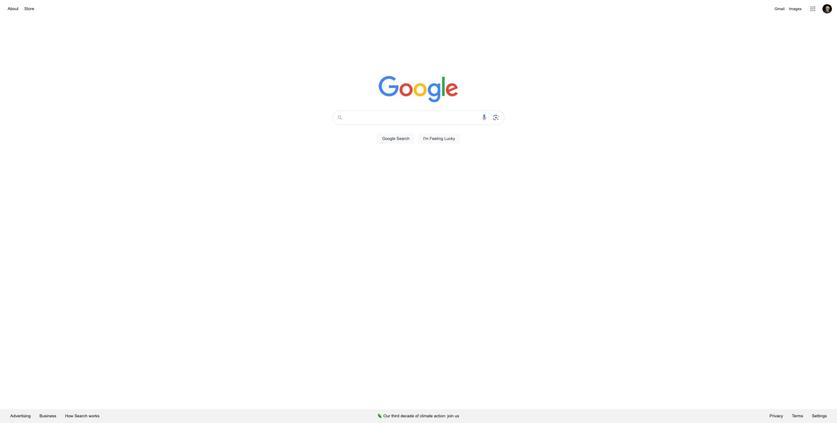 Task type: vqa. For each thing, say whether or not it's contained in the screenshot.
20 within 1 stop 1 hr 20 min MUC
no



Task type: locate. For each thing, give the bounding box(es) containing it.
search by voice image
[[481, 114, 488, 121]]

search by image image
[[493, 114, 500, 121]]

None search field
[[6, 109, 832, 151]]

google image
[[379, 76, 459, 103]]



